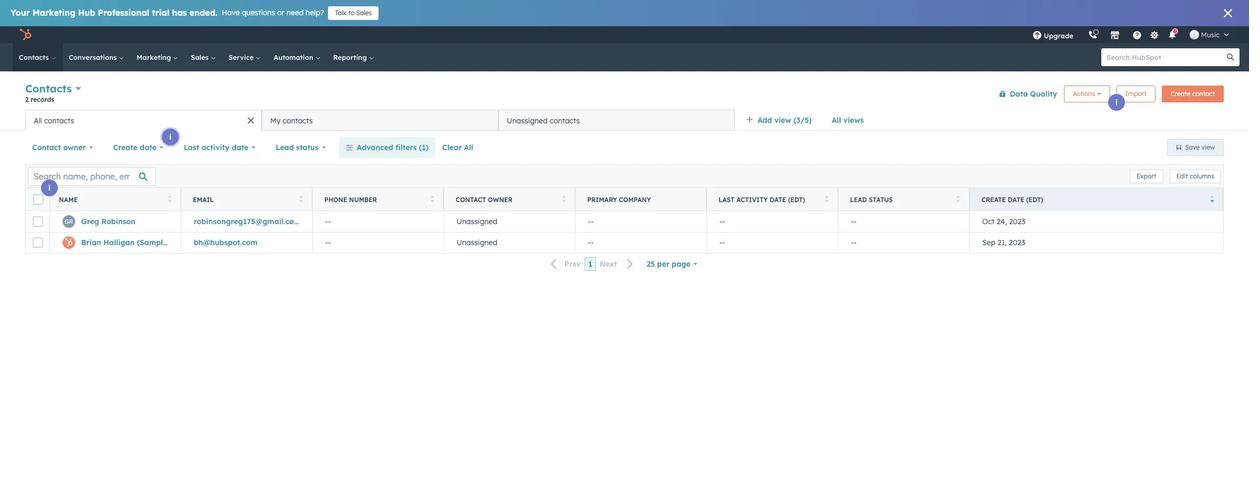 Task type: describe. For each thing, give the bounding box(es) containing it.
contact
[[1193, 90, 1216, 98]]

date inside popup button
[[232, 143, 249, 153]]

last activity date
[[184, 143, 249, 153]]

filters
[[396, 143, 417, 153]]

lead status
[[851, 196, 893, 204]]

to
[[348, 9, 355, 17]]

bh@hubspot.com button
[[181, 232, 312, 254]]

lead for lead status
[[276, 143, 294, 153]]

2 vertical spatial i button
[[41, 180, 58, 197]]

sep
[[983, 238, 996, 248]]

2 date from the left
[[1008, 196, 1025, 204]]

music button
[[1184, 26, 1236, 43]]

number
[[349, 196, 377, 204]]

date inside popup button
[[140, 143, 157, 153]]

create for create contact
[[1171, 90, 1191, 98]]

1 press to sort. element from the left
[[168, 195, 171, 204]]

press to sort. image for phone number
[[431, 195, 434, 203]]

unassigned contacts button
[[499, 110, 735, 131]]

search image
[[1228, 54, 1235, 61]]

ended.
[[190, 7, 218, 18]]

trial
[[152, 7, 170, 18]]

sep 21, 2023
[[983, 238, 1026, 248]]

music
[[1202, 31, 1220, 39]]

company
[[619, 196, 651, 204]]

export button
[[1130, 170, 1164, 183]]

help image
[[1133, 31, 1142, 41]]

reporting
[[333, 53, 369, 62]]

1 vertical spatial marketing
[[137, 53, 173, 62]]

my contacts button
[[262, 110, 499, 131]]

bh@hubspot.com link
[[194, 238, 258, 248]]

press to sort. image for contact owner
[[562, 195, 566, 203]]

conversations link
[[62, 43, 130, 72]]

notifications button
[[1164, 26, 1182, 43]]

add view (3/5) button
[[740, 110, 825, 131]]

views
[[844, 116, 864, 125]]

add
[[758, 116, 772, 125]]

calling icon image
[[1089, 31, 1098, 40]]

save
[[1186, 144, 1200, 151]]

automation link
[[267, 43, 327, 72]]

edit columns
[[1177, 172, 1215, 180]]

actions button
[[1065, 85, 1111, 102]]

create date
[[113, 143, 157, 153]]

all views
[[832, 116, 864, 125]]

owner inside contact owner popup button
[[63, 143, 86, 153]]

Search name, phone, email addresses, or company search field
[[28, 167, 156, 186]]

professional
[[98, 7, 149, 18]]

brian halligan (sample contact)
[[81, 238, 201, 248]]

all for all views
[[832, 116, 842, 125]]

halligan
[[103, 238, 135, 248]]

create date button
[[106, 137, 171, 158]]

pagination navigation
[[545, 258, 640, 272]]

primary company column header
[[575, 188, 707, 211]]

descending sort. press to sort ascending. element
[[1211, 195, 1215, 204]]

reporting link
[[327, 43, 381, 72]]

next
[[600, 260, 617, 269]]

unassigned inside button
[[507, 116, 548, 125]]

press to sort. element for email
[[299, 195, 303, 204]]

contacts link
[[13, 43, 62, 72]]

per
[[658, 260, 670, 269]]

i for the middle i button
[[169, 133, 171, 142]]

24,
[[997, 217, 1008, 227]]

data
[[1010, 89, 1028, 99]]

1 horizontal spatial all
[[464, 143, 474, 153]]

records
[[31, 96, 54, 104]]

1 vertical spatial i button
[[162, 129, 179, 146]]

sales inside button
[[356, 9, 372, 17]]

oct
[[983, 217, 995, 227]]

add view (3/5)
[[758, 116, 812, 125]]

last for last activity date
[[184, 143, 199, 153]]

contacts banner
[[25, 80, 1224, 110]]

unassigned contacts
[[507, 116, 580, 125]]

all contacts button
[[25, 110, 262, 131]]

press to sort. element for contact owner
[[562, 195, 566, 204]]

service link
[[222, 43, 267, 72]]

clear all button
[[436, 137, 480, 158]]

2 horizontal spatial i button
[[1109, 94, 1126, 111]]

edit columns button
[[1170, 170, 1222, 183]]

advanced filters (1) button
[[339, 137, 436, 158]]

0 horizontal spatial sales
[[191, 53, 211, 62]]

save view
[[1186, 144, 1216, 151]]

have
[[222, 8, 240, 17]]

conversations
[[69, 53, 119, 62]]

0 vertical spatial marketing
[[32, 7, 76, 18]]

descending sort. press to sort ascending. image
[[1211, 195, 1215, 203]]

contacts for my contacts
[[283, 116, 313, 125]]

(3/5)
[[794, 116, 812, 125]]

activity
[[737, 196, 768, 204]]

email
[[193, 196, 214, 204]]

all for all contacts
[[34, 116, 42, 125]]

(1)
[[419, 143, 429, 153]]

advanced
[[357, 143, 393, 153]]

status
[[869, 196, 893, 204]]

25
[[647, 260, 655, 269]]

robinsongreg175@gmail.com button
[[181, 211, 312, 232]]

name
[[59, 196, 78, 204]]

primary company
[[588, 196, 651, 204]]

status
[[296, 143, 319, 153]]

brian
[[81, 238, 101, 248]]

2
[[25, 96, 29, 104]]

1 vertical spatial owner
[[488, 196, 513, 204]]

upgrade
[[1044, 32, 1074, 40]]

last activity date (edt)
[[719, 196, 806, 204]]

press to sort. image for last activity date (edt)
[[825, 195, 829, 203]]

contacts button
[[25, 81, 82, 96]]

export
[[1137, 172, 1157, 180]]

1 button
[[585, 258, 596, 271]]

clear all
[[443, 143, 474, 153]]

greg robinson link
[[81, 217, 136, 227]]

1
[[589, 260, 593, 269]]



Task type: vqa. For each thing, say whether or not it's contained in the screenshot.
leftmost types
no



Task type: locate. For each thing, give the bounding box(es) containing it.
0 horizontal spatial contact owner
[[32, 143, 86, 153]]

date
[[770, 196, 787, 204], [1008, 196, 1025, 204]]

0 horizontal spatial (edt)
[[788, 196, 806, 204]]

1 horizontal spatial marketing
[[137, 53, 173, 62]]

view inside "popup button"
[[775, 116, 792, 125]]

date right activity
[[770, 196, 787, 204]]

2023 right 24,
[[1010, 217, 1026, 227]]

all views link
[[825, 110, 871, 131]]

create up oct
[[982, 196, 1007, 204]]

need
[[287, 8, 304, 17]]

1 vertical spatial view
[[1202, 144, 1216, 151]]

create down all contacts button
[[113, 143, 138, 153]]

0 vertical spatial contact
[[32, 143, 61, 153]]

view for add
[[775, 116, 792, 125]]

i for the bottommost i button
[[48, 184, 51, 193]]

press to sort. image for lead status
[[957, 195, 960, 203]]

contact owner button
[[25, 137, 100, 158]]

2 vertical spatial unassigned
[[457, 238, 498, 248]]

prev button
[[545, 258, 585, 272]]

create contact button
[[1162, 85, 1224, 102]]

1 horizontal spatial owner
[[488, 196, 513, 204]]

lead status button
[[269, 137, 333, 158]]

actions
[[1074, 90, 1095, 98]]

talk to sales button
[[328, 6, 379, 20]]

clear
[[443, 143, 462, 153]]

1 vertical spatial contact owner
[[456, 196, 513, 204]]

all down 2 records
[[34, 116, 42, 125]]

i button right the create date
[[162, 129, 179, 146]]

0 horizontal spatial marketing
[[32, 7, 76, 18]]

calling icon button
[[1085, 28, 1102, 42]]

brian halligan (sample contact) link
[[81, 238, 201, 248]]

or
[[277, 8, 285, 17]]

0 horizontal spatial press to sort. image
[[168, 195, 171, 203]]

settings link
[[1149, 29, 1162, 40]]

0 horizontal spatial last
[[184, 143, 199, 153]]

1 (edt) from the left
[[788, 196, 806, 204]]

create for create date (edt)
[[982, 196, 1007, 204]]

1 vertical spatial contact
[[456, 196, 486, 204]]

1 horizontal spatial contact owner
[[456, 196, 513, 204]]

marketing
[[32, 7, 76, 18], [137, 53, 173, 62]]

2023 for sep 21, 2023
[[1009, 238, 1026, 248]]

import button
[[1117, 85, 1156, 102]]

0 vertical spatial unassigned
[[507, 116, 548, 125]]

2 horizontal spatial create
[[1171, 90, 1191, 98]]

press to sort. element for lead status
[[957, 195, 960, 204]]

marketing down "trial"
[[137, 53, 173, 62]]

1 horizontal spatial press to sort. image
[[562, 195, 566, 203]]

1 contacts from the left
[[44, 116, 74, 125]]

notifications image
[[1168, 31, 1178, 41]]

create left contact
[[1171, 90, 1191, 98]]

2023 for oct 24, 2023
[[1010, 217, 1026, 227]]

all left 'views'
[[832, 116, 842, 125]]

press to sort. image
[[168, 195, 171, 203], [431, 195, 434, 203], [957, 195, 960, 203]]

press to sort. image
[[299, 195, 303, 203], [562, 195, 566, 203], [825, 195, 829, 203]]

date down all contacts button
[[140, 143, 157, 153]]

contacts up records
[[25, 82, 72, 95]]

2 contacts from the left
[[283, 116, 313, 125]]

press to sort. image left lead status
[[825, 195, 829, 203]]

1 horizontal spatial lead
[[851, 196, 867, 204]]

date up oct 24, 2023
[[1008, 196, 1025, 204]]

automation
[[274, 53, 315, 62]]

1 horizontal spatial last
[[719, 196, 735, 204]]

view inside button
[[1202, 144, 1216, 151]]

your marketing hub professional trial has ended. have questions or need help?
[[11, 7, 324, 18]]

1 date from the left
[[140, 143, 157, 153]]

2 horizontal spatial all
[[832, 116, 842, 125]]

0 vertical spatial i button
[[1109, 94, 1126, 111]]

1 unassigned button from the top
[[444, 211, 575, 232]]

2 press to sort. image from the left
[[562, 195, 566, 203]]

0 horizontal spatial lead
[[276, 143, 294, 153]]

1 horizontal spatial sales
[[356, 9, 372, 17]]

questions
[[242, 8, 275, 17]]

1 press to sort. image from the left
[[299, 195, 303, 203]]

close image
[[1224, 9, 1233, 17]]

0 horizontal spatial i button
[[41, 180, 58, 197]]

next button
[[596, 258, 640, 272]]

lead status
[[276, 143, 319, 153]]

data quality
[[1010, 89, 1058, 99]]

2 unassigned button from the top
[[444, 232, 575, 254]]

greg robinson image
[[1190, 30, 1200, 39]]

service
[[229, 53, 256, 62]]

hub
[[78, 7, 95, 18]]

activity
[[202, 143, 230, 153]]

2023 right 21, on the right of the page
[[1009, 238, 1026, 248]]

2 (edt) from the left
[[1027, 196, 1044, 204]]

contacts for unassigned contacts
[[550, 116, 580, 125]]

create inside button
[[1171, 90, 1191, 98]]

1 vertical spatial lead
[[851, 196, 867, 204]]

2 press to sort. image from the left
[[431, 195, 434, 203]]

contact owner inside popup button
[[32, 143, 86, 153]]

2 vertical spatial create
[[982, 196, 1007, 204]]

i button left import
[[1109, 94, 1126, 111]]

0 horizontal spatial date
[[770, 196, 787, 204]]

0 horizontal spatial i
[[48, 184, 51, 193]]

1 horizontal spatial contact
[[456, 196, 486, 204]]

2 horizontal spatial i
[[1116, 98, 1118, 107]]

quality
[[1031, 89, 1058, 99]]

2 press to sort. element from the left
[[299, 195, 303, 204]]

0 vertical spatial i
[[1116, 98, 1118, 107]]

sales right to
[[356, 9, 372, 17]]

21,
[[998, 238, 1007, 248]]

create for create date
[[113, 143, 138, 153]]

all contacts
[[34, 116, 74, 125]]

columns
[[1190, 172, 1215, 180]]

0 horizontal spatial view
[[775, 116, 792, 125]]

contacts down hubspot link
[[19, 53, 51, 62]]

unassigned button for bh@hubspot.com
[[444, 232, 575, 254]]

1 vertical spatial create
[[113, 143, 138, 153]]

i right actions popup button at right
[[1116, 98, 1118, 107]]

contacts
[[19, 53, 51, 62], [25, 82, 72, 95]]

press to sort. image left the "primary"
[[562, 195, 566, 203]]

contacts inside popup button
[[25, 82, 72, 95]]

marketing left hub
[[32, 7, 76, 18]]

contact inside popup button
[[32, 143, 61, 153]]

unassigned for robinsongreg175@gmail.com
[[457, 217, 498, 227]]

0 vertical spatial last
[[184, 143, 199, 153]]

0 vertical spatial view
[[775, 116, 792, 125]]

0 vertical spatial contact owner
[[32, 143, 86, 153]]

2 records
[[25, 96, 54, 104]]

press to sort. element
[[168, 195, 171, 204], [299, 195, 303, 204], [431, 195, 434, 204], [562, 195, 566, 204], [825, 195, 829, 204], [957, 195, 960, 204]]

3 contacts from the left
[[550, 116, 580, 125]]

0 horizontal spatial date
[[140, 143, 157, 153]]

0 horizontal spatial press to sort. image
[[299, 195, 303, 203]]

create
[[1171, 90, 1191, 98], [113, 143, 138, 153], [982, 196, 1007, 204]]

last for last activity date (edt)
[[719, 196, 735, 204]]

unassigned for bh@hubspot.com
[[457, 238, 498, 248]]

date
[[140, 143, 157, 153], [232, 143, 249, 153]]

press to sort. image for email
[[299, 195, 303, 203]]

phone number
[[325, 196, 377, 204]]

0 vertical spatial lead
[[276, 143, 294, 153]]

menu item
[[1081, 26, 1083, 43]]

2 date from the left
[[232, 143, 249, 153]]

-- button
[[312, 211, 444, 232], [838, 211, 970, 232], [312, 232, 444, 254], [838, 232, 970, 254]]

upgrade image
[[1033, 31, 1042, 41]]

press to sort. element for phone number
[[431, 195, 434, 204]]

page
[[672, 260, 691, 269]]

1 horizontal spatial press to sort. image
[[431, 195, 434, 203]]

owner
[[63, 143, 86, 153], [488, 196, 513, 204]]

0 horizontal spatial owner
[[63, 143, 86, 153]]

25 per page button
[[640, 254, 705, 275]]

marketing link
[[130, 43, 185, 72]]

-
[[325, 217, 328, 227], [328, 217, 331, 227], [588, 217, 591, 227], [591, 217, 594, 227], [720, 217, 723, 227], [723, 217, 726, 227], [851, 217, 854, 227], [854, 217, 857, 227], [325, 238, 328, 248], [328, 238, 331, 248], [588, 238, 591, 248], [591, 238, 594, 248], [720, 238, 723, 248], [723, 238, 726, 248], [851, 238, 854, 248], [854, 238, 857, 248]]

robinsongreg175@gmail.com
[[194, 217, 301, 227]]

0 vertical spatial create
[[1171, 90, 1191, 98]]

1 vertical spatial unassigned
[[457, 217, 498, 227]]

3 press to sort. image from the left
[[825, 195, 829, 203]]

settings image
[[1151, 31, 1160, 40]]

create contact
[[1171, 90, 1216, 98]]

2 horizontal spatial contacts
[[550, 116, 580, 125]]

last inside popup button
[[184, 143, 199, 153]]

1 horizontal spatial i button
[[162, 129, 179, 146]]

advanced filters (1)
[[357, 143, 429, 153]]

1 vertical spatial last
[[719, 196, 735, 204]]

press to sort. image left phone in the top left of the page
[[299, 195, 303, 203]]

view for save
[[1202, 144, 1216, 151]]

data quality button
[[992, 83, 1058, 104]]

1 horizontal spatial i
[[169, 133, 171, 142]]

i
[[1116, 98, 1118, 107], [169, 133, 171, 142], [48, 184, 51, 193]]

help button
[[1129, 26, 1147, 43]]

i for right i button
[[1116, 98, 1118, 107]]

unassigned button for robinsongreg175@gmail.com
[[444, 211, 575, 232]]

1 vertical spatial i
[[169, 133, 171, 142]]

view right save
[[1202, 144, 1216, 151]]

Search HubSpot search field
[[1102, 48, 1231, 66]]

last activity date button
[[177, 137, 263, 158]]

my
[[270, 116, 281, 125]]

1 horizontal spatial view
[[1202, 144, 1216, 151]]

primary
[[588, 196, 617, 204]]

i button
[[1109, 94, 1126, 111], [162, 129, 179, 146], [41, 180, 58, 197]]

0 vertical spatial owner
[[63, 143, 86, 153]]

i down all contacts button
[[169, 133, 171, 142]]

1 vertical spatial contacts
[[25, 82, 72, 95]]

all
[[832, 116, 842, 125], [34, 116, 42, 125], [464, 143, 474, 153]]

hubspot image
[[19, 28, 32, 41]]

menu
[[1026, 26, 1237, 43]]

3 press to sort. image from the left
[[957, 195, 960, 203]]

my contacts
[[270, 116, 313, 125]]

i down contact owner popup button
[[48, 184, 51, 193]]

create date (edt)
[[982, 196, 1044, 204]]

help?
[[306, 8, 324, 17]]

3 press to sort. element from the left
[[431, 195, 434, 204]]

greg robinson
[[81, 217, 136, 227]]

lead for lead status
[[851, 196, 867, 204]]

greg
[[81, 217, 99, 227]]

2 horizontal spatial press to sort. image
[[957, 195, 960, 203]]

0 horizontal spatial all
[[34, 116, 42, 125]]

date right activity
[[232, 143, 249, 153]]

robinson
[[101, 217, 136, 227]]

0 vertical spatial contacts
[[19, 53, 51, 62]]

1 horizontal spatial (edt)
[[1027, 196, 1044, 204]]

0 horizontal spatial contacts
[[44, 116, 74, 125]]

import
[[1126, 90, 1147, 98]]

5 press to sort. element from the left
[[825, 195, 829, 204]]

sales left the service
[[191, 53, 211, 62]]

phone
[[325, 196, 347, 204]]

menu containing music
[[1026, 26, 1237, 43]]

contacts for all contacts
[[44, 116, 74, 125]]

(sample
[[137, 238, 167, 248]]

0 horizontal spatial contact
[[32, 143, 61, 153]]

0 vertical spatial 2023
[[1010, 217, 1026, 227]]

4 press to sort. element from the left
[[562, 195, 566, 204]]

robinsongreg175@gmail.com link
[[194, 217, 301, 227]]

1 horizontal spatial date
[[232, 143, 249, 153]]

6 press to sort. element from the left
[[957, 195, 960, 204]]

bh@hubspot.com
[[194, 238, 258, 248]]

1 horizontal spatial date
[[1008, 196, 1025, 204]]

1 vertical spatial 2023
[[1009, 238, 1026, 248]]

lead inside popup button
[[276, 143, 294, 153]]

i button left name
[[41, 180, 58, 197]]

prev
[[565, 260, 581, 269]]

0 horizontal spatial create
[[113, 143, 138, 153]]

press to sort. element for last activity date (edt)
[[825, 195, 829, 204]]

lead
[[276, 143, 294, 153], [851, 196, 867, 204]]

1 date from the left
[[770, 196, 787, 204]]

1 horizontal spatial create
[[982, 196, 1007, 204]]

view right add
[[775, 116, 792, 125]]

edit
[[1177, 172, 1189, 180]]

create inside popup button
[[113, 143, 138, 153]]

1 horizontal spatial contacts
[[283, 116, 313, 125]]

marketplaces image
[[1111, 31, 1120, 41]]

0 vertical spatial sales
[[356, 9, 372, 17]]

1 press to sort. image from the left
[[168, 195, 171, 203]]

2 vertical spatial i
[[48, 184, 51, 193]]

1 vertical spatial sales
[[191, 53, 211, 62]]

all right clear
[[464, 143, 474, 153]]

2 horizontal spatial press to sort. image
[[825, 195, 829, 203]]



